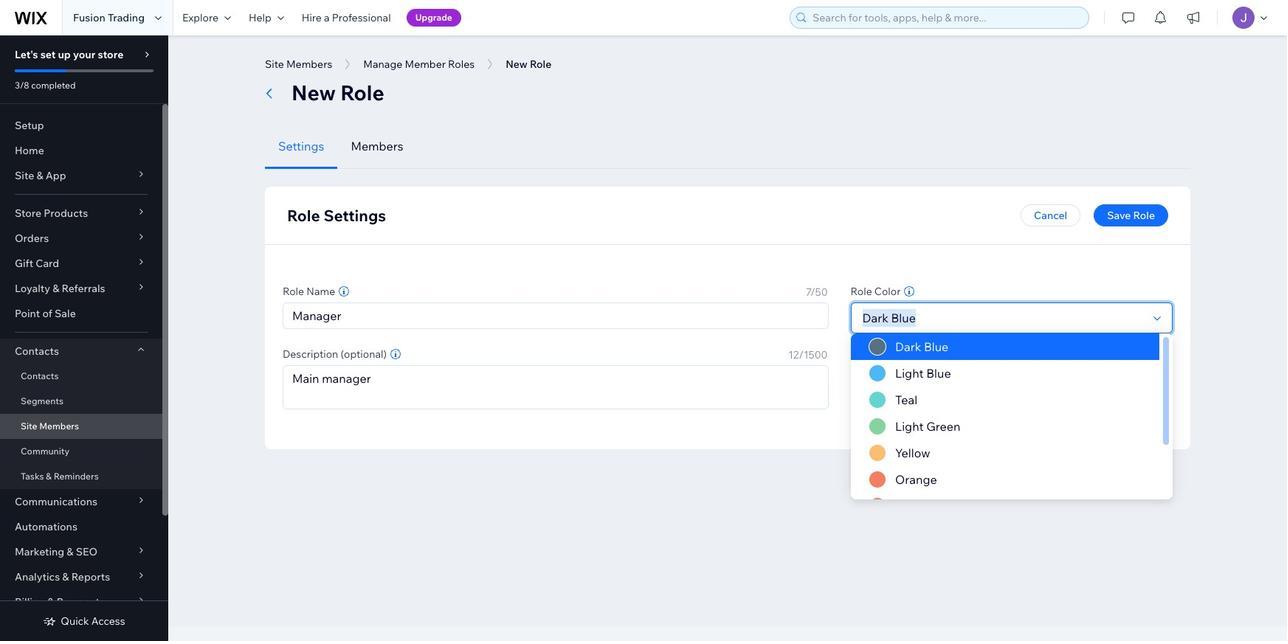 Task type: locate. For each thing, give the bounding box(es) containing it.
trading
[[108, 11, 145, 24]]

referrals
[[62, 282, 105, 295]]

& for loyalty
[[53, 282, 59, 295]]

community link
[[0, 439, 162, 464]]

communications
[[15, 495, 97, 509]]

description
[[283, 348, 338, 361]]

role down settings button in the top left of the page
[[287, 206, 320, 225]]

site down 'home'
[[15, 169, 34, 182]]

new
[[292, 80, 336, 106]]

role left color
[[851, 285, 872, 298]]

1500
[[804, 348, 828, 362]]

segments
[[21, 396, 63, 407]]

2 vertical spatial members
[[39, 421, 79, 432]]

loyalty & referrals
[[15, 282, 105, 295]]

role
[[340, 80, 384, 106], [287, 206, 320, 225], [1133, 209, 1155, 222], [283, 285, 304, 298], [851, 285, 872, 298]]

50
[[815, 286, 828, 299]]

marketing
[[15, 545, 64, 559]]

0 vertical spatial site members
[[265, 58, 332, 71]]

& right loyalty
[[53, 282, 59, 295]]

& inside analytics & reports popup button
[[62, 570, 69, 584]]

1 vertical spatial /
[[799, 348, 804, 362]]

professional
[[332, 11, 391, 24]]

site down help button at the top of the page
[[265, 58, 284, 71]]

& inside tasks & reminders link
[[46, 471, 52, 482]]

& right billing on the left bottom of page
[[47, 596, 54, 609]]

2 vertical spatial site
[[21, 421, 37, 432]]

blue inside option
[[924, 339, 948, 354]]

light
[[895, 366, 923, 381], [895, 419, 923, 434]]

& inside loyalty & referrals dropdown button
[[53, 282, 59, 295]]

(optional)
[[341, 348, 387, 361]]

point of sale
[[15, 307, 76, 320]]

& inside the marketing & seo popup button
[[67, 545, 73, 559]]

products
[[44, 207, 88, 220]]

blue right dark
[[924, 339, 948, 354]]

0 vertical spatial blue
[[924, 339, 948, 354]]

loyalty
[[15, 282, 50, 295]]

light down teal
[[895, 419, 923, 434]]

blue
[[924, 339, 948, 354], [926, 366, 951, 381]]

color
[[874, 285, 901, 298]]

settings button
[[265, 124, 338, 169]]

store
[[15, 207, 41, 220]]

& left app
[[36, 169, 43, 182]]

manage member roles
[[363, 58, 475, 71]]

members
[[286, 58, 332, 71], [351, 139, 403, 154], [39, 421, 79, 432]]

role settings
[[287, 206, 386, 225]]

&
[[36, 169, 43, 182], [53, 282, 59, 295], [46, 471, 52, 482], [67, 545, 73, 559], [62, 570, 69, 584], [47, 596, 54, 609]]

& left "reports"
[[62, 570, 69, 584]]

1 light from the top
[[895, 366, 923, 381]]

settings down members button
[[324, 206, 386, 225]]

2 light from the top
[[895, 419, 923, 434]]

site inside button
[[265, 58, 284, 71]]

analytics & reports
[[15, 570, 110, 584]]

description (optional)
[[283, 348, 387, 361]]

1 horizontal spatial site members
[[265, 58, 332, 71]]

& for marketing
[[67, 545, 73, 559]]

roles
[[448, 58, 475, 71]]

0 vertical spatial settings
[[278, 139, 324, 154]]

card
[[36, 257, 59, 270]]

0 vertical spatial contacts
[[15, 345, 59, 358]]

0 horizontal spatial site members
[[21, 421, 79, 432]]

& inside billing & payments dropdown button
[[47, 596, 54, 609]]

quick
[[61, 615, 89, 628]]

12 / 1500
[[788, 348, 828, 362]]

store
[[98, 48, 124, 61]]

1 vertical spatial site members
[[21, 421, 79, 432]]

tasks & reminders link
[[0, 464, 162, 489]]

site & app
[[15, 169, 66, 182]]

marketing & seo
[[15, 545, 98, 559]]

12
[[788, 348, 799, 362]]

1 vertical spatial site
[[15, 169, 34, 182]]

& for tasks
[[46, 471, 52, 482]]

1 vertical spatial members
[[351, 139, 403, 154]]

contacts down point of sale
[[15, 345, 59, 358]]

& left seo
[[67, 545, 73, 559]]

list box containing dark blue
[[851, 334, 1173, 520]]

automations
[[15, 520, 77, 534]]

members down new role
[[351, 139, 403, 154]]

0 vertical spatial members
[[286, 58, 332, 71]]

1 vertical spatial settings
[[324, 206, 386, 225]]

save
[[1107, 209, 1131, 222]]

contacts up segments
[[21, 370, 59, 382]]

tab list containing settings
[[265, 124, 1190, 169]]

analytics
[[15, 570, 60, 584]]

settings down new
[[278, 139, 324, 154]]

save role
[[1107, 209, 1155, 222]]

access
[[91, 615, 125, 628]]

site for the site members link
[[21, 421, 37, 432]]

setup link
[[0, 113, 162, 138]]

list box
[[851, 334, 1173, 520]]

1 vertical spatial light
[[895, 419, 923, 434]]

site members up the community
[[21, 421, 79, 432]]

red
[[895, 499, 917, 514]]

0 vertical spatial site
[[265, 58, 284, 71]]

up
[[58, 48, 71, 61]]

site members link
[[0, 414, 162, 439]]

0 horizontal spatial /
[[799, 348, 804, 362]]

& inside site & app dropdown button
[[36, 169, 43, 182]]

sale
[[55, 307, 76, 320]]

site members up new
[[265, 58, 332, 71]]

members up the community
[[39, 421, 79, 432]]

members inside sidebar element
[[39, 421, 79, 432]]

/
[[810, 286, 815, 299], [799, 348, 804, 362]]

members for the site members button
[[286, 58, 332, 71]]

1 horizontal spatial /
[[810, 286, 815, 299]]

settings
[[278, 139, 324, 154], [324, 206, 386, 225]]

site down segments
[[21, 421, 37, 432]]

tab list
[[265, 124, 1190, 169]]

light for light green
[[895, 419, 923, 434]]

contacts
[[15, 345, 59, 358], [21, 370, 59, 382]]

Main manager text field
[[283, 366, 828, 409]]

site members inside button
[[265, 58, 332, 71]]

billing & payments button
[[0, 590, 162, 615]]

gift card
[[15, 257, 59, 270]]

site members inside sidebar element
[[21, 421, 79, 432]]

contacts inside popup button
[[15, 345, 59, 358]]

role left name
[[283, 285, 304, 298]]

None field
[[858, 303, 1147, 333]]

members up new
[[286, 58, 332, 71]]

& right "tasks"
[[46, 471, 52, 482]]

members inside button
[[286, 58, 332, 71]]

1 horizontal spatial members
[[286, 58, 332, 71]]

role right save
[[1133, 209, 1155, 222]]

2 horizontal spatial members
[[351, 139, 403, 154]]

set
[[40, 48, 56, 61]]

0 horizontal spatial members
[[39, 421, 79, 432]]

1 vertical spatial blue
[[926, 366, 951, 381]]

fusion trading
[[73, 11, 145, 24]]

site inside dropdown button
[[15, 169, 34, 182]]

sidebar element
[[0, 35, 168, 641]]

Search for tools, apps, help & more... field
[[808, 7, 1084, 28]]

orders button
[[0, 226, 162, 251]]

gift
[[15, 257, 33, 270]]

site members
[[265, 58, 332, 71], [21, 421, 79, 432]]

0 vertical spatial light
[[895, 366, 923, 381]]

0 vertical spatial /
[[810, 286, 815, 299]]

segments link
[[0, 389, 162, 414]]

automations link
[[0, 514, 162, 539]]

contacts for contacts popup button
[[15, 345, 59, 358]]

blue for dark blue
[[924, 339, 948, 354]]

help button
[[240, 0, 293, 35]]

light down dark
[[895, 366, 923, 381]]

role down manage
[[340, 80, 384, 106]]

1 vertical spatial contacts
[[21, 370, 59, 382]]

upgrade
[[415, 12, 452, 23]]

site
[[265, 58, 284, 71], [15, 169, 34, 182], [21, 421, 37, 432]]

& for site
[[36, 169, 43, 182]]

members for the site members link
[[39, 421, 79, 432]]

billing & payments
[[15, 596, 105, 609]]

site members button
[[258, 53, 340, 75]]

fusion
[[73, 11, 105, 24]]

blue down dark blue
[[926, 366, 951, 381]]

3/8 completed
[[15, 80, 76, 91]]

upgrade button
[[406, 9, 461, 27]]



Task type: describe. For each thing, give the bounding box(es) containing it.
role for name
[[283, 285, 304, 298]]

manage
[[363, 58, 402, 71]]

store products button
[[0, 201, 162, 226]]

Manager text field
[[283, 303, 828, 328]]

& for billing
[[47, 596, 54, 609]]

a
[[324, 11, 330, 24]]

light for light blue
[[895, 366, 923, 381]]

cancel button
[[1021, 204, 1081, 227]]

store products
[[15, 207, 88, 220]]

role name
[[283, 285, 335, 298]]

home link
[[0, 138, 162, 163]]

dark
[[895, 339, 921, 354]]

blue for light blue
[[926, 366, 951, 381]]

help
[[249, 11, 271, 24]]

yellow
[[895, 446, 930, 461]]

name
[[306, 285, 335, 298]]

new role
[[292, 80, 384, 106]]

setup
[[15, 119, 44, 132]]

your
[[73, 48, 95, 61]]

contacts for contacts link
[[21, 370, 59, 382]]

billing
[[15, 596, 45, 609]]

site for the site members button
[[265, 58, 284, 71]]

3/8
[[15, 80, 29, 91]]

site members for the site members link
[[21, 421, 79, 432]]

member
[[405, 58, 446, 71]]

tasks & reminders
[[21, 471, 99, 482]]

gift card button
[[0, 251, 162, 276]]

point of sale link
[[0, 301, 162, 326]]

orange
[[895, 472, 937, 487]]

contacts button
[[0, 339, 162, 364]]

marketing & seo button
[[0, 539, 162, 565]]

payments
[[57, 596, 105, 609]]

members inside button
[[351, 139, 403, 154]]

site for site & app dropdown button
[[15, 169, 34, 182]]

site members for the site members button
[[265, 58, 332, 71]]

green
[[926, 419, 960, 434]]

reminders
[[54, 471, 99, 482]]

7
[[806, 286, 810, 299]]

let's
[[15, 48, 38, 61]]

role inside "button"
[[1133, 209, 1155, 222]]

site & app button
[[0, 163, 162, 188]]

seo
[[76, 545, 98, 559]]

community
[[21, 446, 69, 457]]

explore
[[182, 11, 218, 24]]

role for settings
[[287, 206, 320, 225]]

save role button
[[1094, 204, 1168, 227]]

quick access
[[61, 615, 125, 628]]

dark blue option
[[851, 334, 1159, 360]]

point
[[15, 307, 40, 320]]

light blue
[[895, 366, 951, 381]]

& for analytics
[[62, 570, 69, 584]]

quick access button
[[43, 615, 125, 628]]

communications button
[[0, 489, 162, 514]]

home
[[15, 144, 44, 157]]

analytics & reports button
[[0, 565, 162, 590]]

role color
[[851, 285, 901, 298]]

light green
[[895, 419, 960, 434]]

app
[[46, 169, 66, 182]]

reports
[[71, 570, 110, 584]]

7 / 50
[[806, 286, 828, 299]]

members button
[[338, 124, 417, 169]]

cancel
[[1034, 209, 1067, 222]]

settings inside button
[[278, 139, 324, 154]]

/ for 12
[[799, 348, 804, 362]]

role for color
[[851, 285, 872, 298]]

tasks
[[21, 471, 44, 482]]

hire a professional
[[302, 11, 391, 24]]

manage member roles button
[[356, 53, 482, 75]]

completed
[[31, 80, 76, 91]]

hire a professional link
[[293, 0, 400, 35]]

of
[[42, 307, 52, 320]]

hire
[[302, 11, 322, 24]]

loyalty & referrals button
[[0, 276, 162, 301]]

let's set up your store
[[15, 48, 124, 61]]

/ for 7
[[810, 286, 815, 299]]

contacts link
[[0, 364, 162, 389]]

teal
[[895, 393, 917, 407]]



Task type: vqa. For each thing, say whether or not it's contained in the screenshot.
LIST BOX containing Dark Blue
yes



